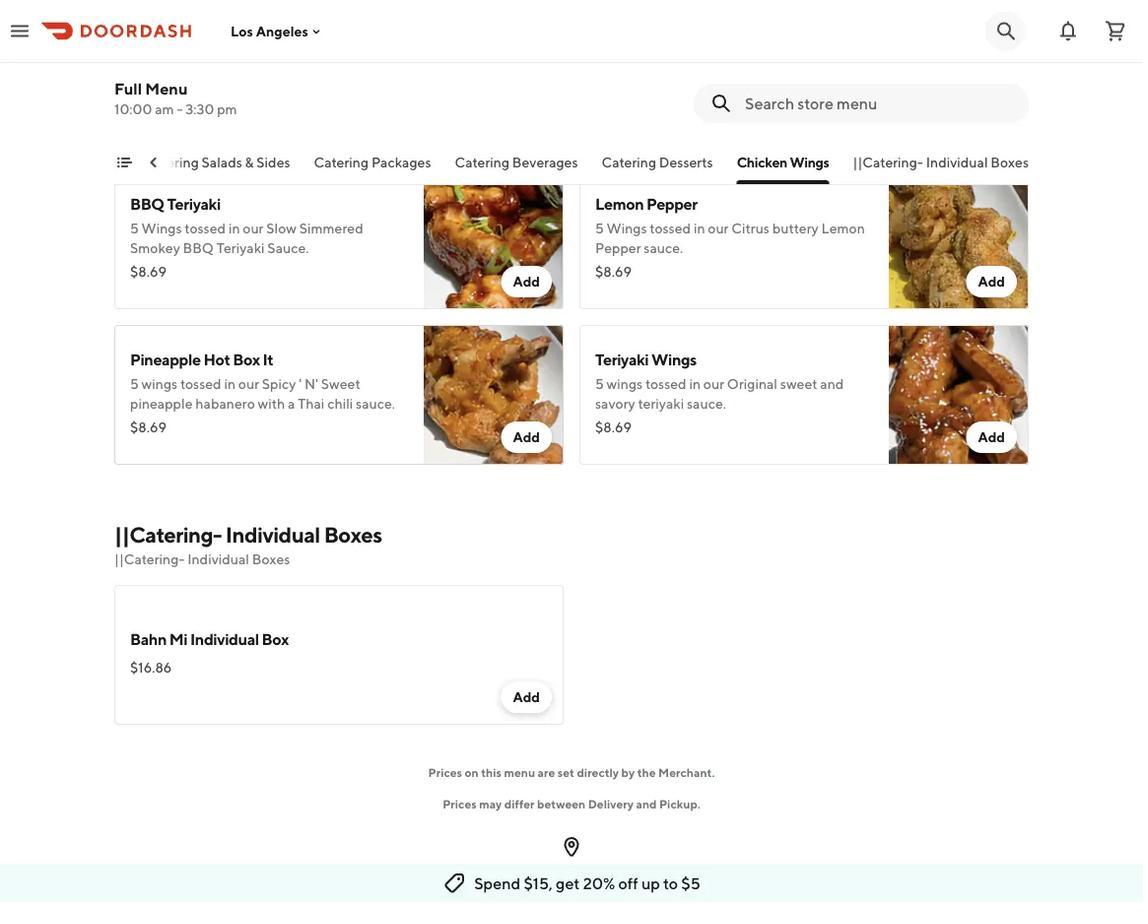 Task type: locate. For each thing, give the bounding box(es) containing it.
box right mi
[[262, 631, 289, 649]]

0 vertical spatial boxes
[[991, 154, 1029, 170]]

wings for curry zing
[[142, 65, 182, 81]]

up
[[642, 875, 660, 893]]

'
[[299, 376, 302, 393]]

catering left desserts
[[602, 154, 656, 170]]

2 catering from the left
[[314, 154, 369, 170]]

teriyaki
[[167, 195, 221, 214], [217, 240, 265, 257], [595, 351, 649, 370]]

coconut
[[311, 65, 362, 81]]

simmered
[[299, 221, 363, 237]]

sauce
[[130, 85, 168, 101]]

add for pineapple hot box it
[[513, 430, 540, 446]]

teriyaki left sauce.
[[217, 240, 265, 257]]

catering for catering salads & sides
[[144, 154, 199, 170]]

tossed for bbq teriyaki
[[185, 221, 226, 237]]

teriyaki up the savory
[[595, 351, 649, 370]]

2 vertical spatial boxes
[[252, 552, 290, 568]]

prices
[[428, 766, 462, 780], [443, 798, 477, 812]]

in up habanero
[[224, 376, 236, 393]]

mi
[[169, 631, 187, 649]]

&
[[245, 154, 254, 170]]

0 vertical spatial and
[[820, 376, 844, 393]]

2 wings from the left
[[607, 376, 643, 393]]

chili
[[327, 396, 353, 412]]

lemon down catering desserts button on the right
[[595, 195, 644, 214]]

boxes
[[991, 154, 1029, 170], [324, 523, 382, 548], [252, 552, 290, 568]]

tossed for lemon pepper
[[650, 221, 691, 237]]

bbq down scroll menu navigation left icon
[[130, 195, 164, 214]]

1 horizontal spatial sauce.
[[644, 240, 683, 257]]

our up with
[[238, 376, 259, 393]]

our
[[243, 65, 264, 81], [243, 221, 264, 237], [708, 221, 729, 237], [238, 376, 259, 393], [704, 376, 724, 393]]

full
[[114, 79, 142, 98]]

our inside teriyaki wings 5 wings tossed in our original sweet and savory teriyaki sauce. $8.69
[[704, 376, 724, 393]]

0 vertical spatial teriyaki
[[167, 195, 221, 214]]

add button for pineapple hot box it
[[501, 422, 552, 454]]

directly
[[577, 766, 619, 780]]

boxes inside button
[[991, 154, 1029, 170]]

catering beverages button
[[455, 153, 578, 184]]

curry zing image
[[424, 14, 564, 154]]

$8.69 inside bbq teriyaki 5 wings tossed in our slow simmered smokey bbq teriyaki sauce. $8.69
[[130, 264, 167, 280]]

in left slow at top left
[[229, 221, 240, 237]]

1 horizontal spatial and
[[820, 376, 844, 393]]

in left citrus
[[694, 221, 705, 237]]

tossed down catering salads & sides button
[[185, 221, 226, 237]]

sauce. right the teriyaki
[[687, 396, 726, 412]]

wings down catering desserts button on the right
[[607, 221, 647, 237]]

add button
[[966, 111, 1017, 142], [501, 267, 552, 298], [966, 267, 1017, 298], [501, 422, 552, 454], [966, 422, 1017, 454], [501, 682, 552, 714]]

5 inside teriyaki wings 5 wings tossed in our original sweet and savory teriyaki sauce. $8.69
[[595, 376, 604, 393]]

tossed inside lemon pepper 5 wings tossed in our citrus buttery lemon pepper sauce. $8.69
[[650, 221, 691, 237]]

pepper
[[647, 195, 698, 214], [595, 240, 641, 257]]

to
[[663, 875, 678, 893]]

lemon right buttery
[[821, 221, 865, 237]]

boxes for ||catering- individual boxes ||catering- individual boxes
[[324, 523, 382, 548]]

0 horizontal spatial sauce.
[[356, 396, 395, 412]]

5 inside bbq teriyaki 5 wings tossed in our slow simmered smokey bbq teriyaki sauce. $8.69
[[130, 221, 139, 237]]

$8.69 inside "pineapple hot box it 5 wings tossed in our spicy ' n' sweet pineapple habanero with a thai chili sauce. $8.69"
[[130, 420, 167, 436]]

box
[[233, 351, 260, 370], [262, 631, 289, 649]]

add button for bbq teriyaki
[[501, 267, 552, 298]]

0 vertical spatial bbq
[[130, 195, 164, 214]]

tossed inside the "curry zing 5 wings tossed in our yellow coconut curry sauce $8.69"
[[185, 65, 226, 81]]

1 horizontal spatial wings
[[607, 376, 643, 393]]

add button for teriyaki wings
[[966, 422, 1017, 454]]

the
[[637, 766, 656, 780]]

catering inside 'button'
[[314, 154, 369, 170]]

add for lemon pepper
[[978, 274, 1005, 290]]

our left "original"
[[704, 376, 724, 393]]

1 horizontal spatial boxes
[[324, 523, 382, 548]]

in for teriyaki wings
[[689, 376, 701, 393]]

5 up smokey
[[130, 221, 139, 237]]

our left yellow
[[243, 65, 264, 81]]

our left slow at top left
[[243, 221, 264, 237]]

tossed down catering desserts button on the right
[[650, 221, 691, 237]]

hot
[[203, 351, 230, 370]]

tossed
[[185, 65, 226, 81], [185, 221, 226, 237], [650, 221, 691, 237], [180, 376, 221, 393], [645, 376, 687, 393]]

tossed inside bbq teriyaki 5 wings tossed in our slow simmered smokey bbq teriyaki sauce. $8.69
[[185, 221, 226, 237]]

2 vertical spatial ||catering-
[[114, 552, 185, 568]]

sauce. down catering desserts button on the right
[[644, 240, 683, 257]]

tossed inside "pineapple hot box it 5 wings tossed in our spicy ' n' sweet pineapple habanero with a thai chili sauce. $8.69"
[[180, 376, 221, 393]]

catering
[[144, 154, 199, 170], [314, 154, 369, 170], [455, 154, 510, 170], [602, 154, 656, 170]]

0 vertical spatial curry
[[130, 39, 169, 58]]

sauce.
[[644, 240, 683, 257], [356, 396, 395, 412], [687, 396, 726, 412]]

tossed up the teriyaki
[[645, 376, 687, 393]]

wings for bbq teriyaki
[[142, 221, 182, 237]]

sides
[[257, 154, 290, 170]]

1 vertical spatial prices
[[443, 798, 477, 812]]

3 catering from the left
[[455, 154, 510, 170]]

2 horizontal spatial sauce.
[[687, 396, 726, 412]]

our left citrus
[[708, 221, 729, 237]]

box inside "pineapple hot box it 5 wings tossed in our spicy ' n' sweet pineapple habanero with a thai chili sauce. $8.69"
[[233, 351, 260, 370]]

catering packages
[[314, 154, 431, 170]]

5
[[130, 65, 139, 81], [130, 221, 139, 237], [595, 221, 604, 237], [130, 376, 139, 393], [595, 376, 604, 393]]

chicken wings
[[737, 154, 829, 170]]

$8.69 inside teriyaki wings 5 wings tossed in our original sweet and savory teriyaki sauce. $8.69
[[595, 420, 632, 436]]

catering left beverages at the top of the page
[[455, 154, 510, 170]]

sauce. inside teriyaki wings 5 wings tossed in our original sweet and savory teriyaki sauce. $8.69
[[687, 396, 726, 412]]

in for bbq teriyaki
[[229, 221, 240, 237]]

our inside bbq teriyaki 5 wings tossed in our slow simmered smokey bbq teriyaki sauce. $8.69
[[243, 221, 264, 237]]

in inside bbq teriyaki 5 wings tossed in our slow simmered smokey bbq teriyaki sauce. $8.69
[[229, 221, 240, 237]]

curry
[[130, 39, 169, 58], [365, 65, 400, 81]]

it
[[263, 351, 273, 370]]

pineapple
[[130, 396, 193, 412]]

catering for catering desserts
[[602, 154, 656, 170]]

||catering- for ||catering- individual boxes ||catering- individual boxes
[[114, 523, 222, 548]]

our inside the "curry zing 5 wings tossed in our yellow coconut curry sauce $8.69"
[[243, 65, 264, 81]]

wings inside lemon pepper 5 wings tossed in our citrus buttery lemon pepper sauce. $8.69
[[607, 221, 647, 237]]

1 horizontal spatial box
[[262, 631, 289, 649]]

catering left packages on the top left of page
[[314, 154, 369, 170]]

||catering-
[[853, 154, 923, 170], [114, 523, 222, 548], [114, 552, 185, 568]]

our inside lemon pepper 5 wings tossed in our citrus buttery lemon pepper sauce. $8.69
[[708, 221, 729, 237]]

curry left zing on the top left of the page
[[130, 39, 169, 58]]

in inside lemon pepper 5 wings tossed in our citrus buttery lemon pepper sauce. $8.69
[[694, 221, 705, 237]]

||catering- for ||catering- individual boxes
[[853, 154, 923, 170]]

box left it
[[233, 351, 260, 370]]

individual
[[926, 154, 988, 170], [226, 523, 320, 548], [187, 552, 249, 568], [190, 631, 259, 649]]

wings up smokey
[[142, 221, 182, 237]]

with
[[258, 396, 285, 412]]

tossed down zing on the top left of the page
[[185, 65, 226, 81]]

add
[[978, 118, 1005, 135], [513, 274, 540, 290], [978, 274, 1005, 290], [513, 430, 540, 446], [978, 430, 1005, 446], [513, 690, 540, 706]]

0 vertical spatial pepper
[[647, 195, 698, 214]]

los angeles
[[231, 23, 308, 39]]

||catering- inside button
[[853, 154, 923, 170]]

5 inside lemon pepper 5 wings tossed in our citrus buttery lemon pepper sauce. $8.69
[[595, 221, 604, 237]]

individual inside ||catering- individual boxes button
[[926, 154, 988, 170]]

1 vertical spatial and
[[636, 798, 657, 812]]

0 vertical spatial prices
[[428, 766, 462, 780]]

tossed down hot
[[180, 376, 221, 393]]

1 vertical spatial teriyaki
[[217, 240, 265, 257]]

1 vertical spatial curry
[[365, 65, 400, 81]]

0 horizontal spatial curry
[[130, 39, 169, 58]]

1 vertical spatial lemon
[[821, 221, 865, 237]]

scroll menu navigation left image
[[146, 155, 162, 170]]

in up pm
[[229, 65, 240, 81]]

in
[[229, 65, 240, 81], [229, 221, 240, 237], [694, 221, 705, 237], [224, 376, 236, 393], [689, 376, 701, 393]]

prices left on
[[428, 766, 462, 780]]

5 up pineapple at the left
[[130, 376, 139, 393]]

wings up the savory
[[607, 376, 643, 393]]

pineapple
[[130, 351, 201, 370]]

1 horizontal spatial lemon
[[821, 221, 865, 237]]

1 vertical spatial bbq
[[183, 240, 214, 257]]

1 catering from the left
[[144, 154, 199, 170]]

0 vertical spatial box
[[233, 351, 260, 370]]

$8.69 inside lemon pepper 5 wings tossed in our citrus buttery lemon pepper sauce. $8.69
[[595, 264, 632, 280]]

and right sweet
[[820, 376, 844, 393]]

$8.69 inside the "curry zing 5 wings tossed in our yellow coconut curry sauce $8.69"
[[130, 108, 167, 125]]

sauce. right chili
[[356, 396, 395, 412]]

wings for lemon pepper
[[607, 221, 647, 237]]

4 catering from the left
[[602, 154, 656, 170]]

yellow
[[266, 65, 308, 81]]

zing
[[172, 39, 204, 58]]

in left "original"
[[689, 376, 701, 393]]

.
[[712, 766, 715, 780]]

wings up the teriyaki
[[652, 351, 697, 370]]

boxes for ||catering- individual boxes
[[991, 154, 1029, 170]]

1 vertical spatial ||catering-
[[114, 523, 222, 548]]

in inside the "curry zing 5 wings tossed in our yellow coconut curry sauce $8.69"
[[229, 65, 240, 81]]

catering for catering beverages
[[455, 154, 510, 170]]

5 inside the "curry zing 5 wings tossed in our yellow coconut curry sauce $8.69"
[[130, 65, 139, 81]]

citrus
[[732, 221, 770, 237]]

and
[[820, 376, 844, 393], [636, 798, 657, 812]]

prices for prices on this menu are set directly by the merchant .
[[428, 766, 462, 780]]

catering desserts button
[[602, 153, 713, 184]]

open menu image
[[8, 19, 32, 43]]

5 up the savory
[[595, 376, 604, 393]]

Item Search search field
[[745, 93, 1013, 114]]

teriyaki down catering salads & sides button
[[167, 195, 221, 214]]

honey hot box it image
[[889, 14, 1029, 154]]

wings right chicken
[[790, 154, 829, 170]]

los
[[231, 23, 253, 39]]

0 horizontal spatial lemon
[[595, 195, 644, 214]]

5 up sauce
[[130, 65, 139, 81]]

wings inside the "curry zing 5 wings tossed in our yellow coconut curry sauce $8.69"
[[142, 65, 182, 81]]

wings up pineapple at the left
[[142, 376, 177, 393]]

5 down catering desserts button on the right
[[595, 221, 604, 237]]

catering right the show menu categories 'image'
[[144, 154, 199, 170]]

1 vertical spatial boxes
[[324, 523, 382, 548]]

2 vertical spatial teriyaki
[[595, 351, 649, 370]]

bbq right smokey
[[183, 240, 214, 257]]

$8.69
[[130, 108, 167, 125], [130, 264, 167, 280], [595, 264, 632, 280], [130, 420, 167, 436], [595, 420, 632, 436]]

in inside "pineapple hot box it 5 wings tossed in our spicy ' n' sweet pineapple habanero with a thai chili sauce. $8.69"
[[224, 376, 236, 393]]

2 horizontal spatial boxes
[[991, 154, 1029, 170]]

$5
[[681, 875, 701, 893]]

bbq teriyaki 5 wings tossed in our slow simmered smokey bbq teriyaki sauce. $8.69
[[130, 195, 363, 280]]

spend $15, get 20% off up to $5
[[474, 875, 701, 893]]

$16.86
[[130, 660, 172, 677]]

0 horizontal spatial box
[[233, 351, 260, 370]]

0 horizontal spatial wings
[[142, 376, 177, 393]]

pm
[[217, 101, 237, 117]]

sweet
[[321, 376, 360, 393]]

0 vertical spatial lemon
[[595, 195, 644, 214]]

and down the
[[636, 798, 657, 812]]

get
[[556, 875, 580, 893]]

am
[[155, 101, 174, 117]]

1 wings from the left
[[142, 376, 177, 393]]

1 vertical spatial box
[[262, 631, 289, 649]]

wings
[[142, 376, 177, 393], [607, 376, 643, 393]]

sauce. inside "pineapple hot box it 5 wings tossed in our spicy ' n' sweet pineapple habanero with a thai chili sauce. $8.69"
[[356, 396, 395, 412]]

spicy
[[262, 376, 296, 393]]

in inside teriyaki wings 5 wings tossed in our original sweet and savory teriyaki sauce. $8.69
[[689, 376, 701, 393]]

curry right coconut
[[365, 65, 400, 81]]

1 horizontal spatial pepper
[[647, 195, 698, 214]]

wings up sauce
[[142, 65, 182, 81]]

our for curry zing
[[243, 65, 264, 81]]

1 horizontal spatial bbq
[[183, 240, 214, 257]]

bahn
[[130, 631, 167, 649]]

bbq
[[130, 195, 164, 214], [183, 240, 214, 257]]

smokey
[[130, 240, 180, 257]]

packages
[[371, 154, 431, 170]]

prices left may
[[443, 798, 477, 812]]

1 vertical spatial pepper
[[595, 240, 641, 257]]

delivery
[[588, 798, 634, 812]]

5 for teriyaki
[[595, 376, 604, 393]]

tossed inside teriyaki wings 5 wings tossed in our original sweet and savory teriyaki sauce. $8.69
[[645, 376, 687, 393]]

notification bell image
[[1057, 19, 1080, 43]]

0 vertical spatial ||catering-
[[853, 154, 923, 170]]

wings inside bbq teriyaki 5 wings tossed in our slow simmered smokey bbq teriyaki sauce. $8.69
[[142, 221, 182, 237]]



Task type: vqa. For each thing, say whether or not it's contained in the screenshot.
the top $15.25
no



Task type: describe. For each thing, give the bounding box(es) containing it.
are
[[538, 766, 555, 780]]

menu
[[504, 766, 535, 780]]

n'
[[304, 376, 318, 393]]

tossed for teriyaki wings
[[645, 376, 687, 393]]

add button for lemon pepper
[[966, 267, 1017, 298]]

merchant
[[658, 766, 712, 780]]

pineapple hot box it image
[[424, 326, 564, 466]]

teriyaki wings 5 wings tossed in our original sweet and savory teriyaki sauce. $8.69
[[595, 351, 844, 436]]

lemon pepper image
[[889, 170, 1029, 310]]

||catering- individual boxes button
[[853, 153, 1029, 184]]

0 items, open order cart image
[[1104, 19, 1127, 43]]

teriyaki
[[638, 396, 684, 412]]

curry zing 5 wings tossed in our yellow coconut curry sauce $8.69
[[130, 39, 400, 125]]

add for teriyaki wings
[[978, 430, 1005, 446]]

wings inside "pineapple hot box it 5 wings tossed in our spicy ' n' sweet pineapple habanero with a thai chili sauce. $8.69"
[[142, 376, 177, 393]]

teriyaki inside teriyaki wings 5 wings tossed in our original sweet and savory teriyaki sauce. $8.69
[[595, 351, 649, 370]]

5 for curry
[[130, 65, 139, 81]]

prices may differ between delivery and pickup.
[[443, 798, 701, 812]]

on
[[465, 766, 479, 780]]

20%
[[583, 875, 615, 893]]

add for bbq teriyaki
[[513, 274, 540, 290]]

$15,
[[524, 875, 553, 893]]

sweet
[[780, 376, 818, 393]]

our for teriyaki wings
[[704, 376, 724, 393]]

by
[[621, 766, 635, 780]]

catering packages button
[[314, 153, 431, 184]]

10:00
[[114, 101, 152, 117]]

wings inside teriyaki wings 5 wings tossed in our original sweet and savory teriyaki sauce. $8.69
[[607, 376, 643, 393]]

spend
[[474, 875, 521, 893]]

catering salads & sides
[[144, 154, 290, 170]]

original
[[727, 376, 778, 393]]

3:30
[[186, 101, 214, 117]]

savory
[[595, 396, 635, 412]]

catering for catering packages
[[314, 154, 369, 170]]

pineapple hot box it 5 wings tossed in our spicy ' n' sweet pineapple habanero with a thai chili sauce. $8.69
[[130, 351, 395, 436]]

full menu 10:00 am - 3:30 pm
[[114, 79, 237, 117]]

off
[[618, 875, 638, 893]]

bahn mi individual box
[[130, 631, 289, 649]]

habanero
[[195, 396, 255, 412]]

-
[[177, 101, 183, 117]]

this
[[481, 766, 502, 780]]

our inside "pineapple hot box it 5 wings tossed in our spicy ' n' sweet pineapple habanero with a thai chili sauce. $8.69"
[[238, 376, 259, 393]]

los angeles button
[[231, 23, 324, 39]]

chicken
[[737, 154, 787, 170]]

desserts
[[659, 154, 713, 170]]

catering desserts
[[602, 154, 713, 170]]

in for curry zing
[[229, 65, 240, 81]]

bbq teriyaki image
[[424, 170, 564, 310]]

may
[[479, 798, 502, 812]]

our for bbq teriyaki
[[243, 221, 264, 237]]

thai
[[298, 396, 325, 412]]

beverages
[[512, 154, 578, 170]]

1 horizontal spatial curry
[[365, 65, 400, 81]]

angeles
[[256, 23, 308, 39]]

catering salads & sides button
[[144, 153, 290, 184]]

5 for lemon
[[595, 221, 604, 237]]

between
[[537, 798, 586, 812]]

0 horizontal spatial and
[[636, 798, 657, 812]]

buttery
[[772, 221, 819, 237]]

teriyaki wings image
[[889, 326, 1029, 466]]

show menu categories image
[[116, 155, 132, 170]]

set
[[558, 766, 575, 780]]

pickup.
[[659, 798, 701, 812]]

differ
[[504, 798, 535, 812]]

tossed for curry zing
[[185, 65, 226, 81]]

a
[[288, 396, 295, 412]]

lemon pepper 5 wings tossed in our citrus buttery lemon pepper sauce. $8.69
[[595, 195, 865, 280]]

sauce. inside lemon pepper 5 wings tossed in our citrus buttery lemon pepper sauce. $8.69
[[644, 240, 683, 257]]

our for lemon pepper
[[708, 221, 729, 237]]

prices for prices may differ between delivery and pickup.
[[443, 798, 477, 812]]

0 horizontal spatial bbq
[[130, 195, 164, 214]]

sauce.
[[267, 240, 309, 257]]

in for lemon pepper
[[694, 221, 705, 237]]

0 horizontal spatial boxes
[[252, 552, 290, 568]]

and inside teriyaki wings 5 wings tossed in our original sweet and savory teriyaki sauce. $8.69
[[820, 376, 844, 393]]

5 for bbq
[[130, 221, 139, 237]]

slow
[[266, 221, 297, 237]]

0 horizontal spatial pepper
[[595, 240, 641, 257]]

||catering- individual boxes
[[853, 154, 1029, 170]]

salads
[[202, 154, 242, 170]]

||catering- individual boxes ||catering- individual boxes
[[114, 523, 382, 568]]

wings inside teriyaki wings 5 wings tossed in our original sweet and savory teriyaki sauce. $8.69
[[652, 351, 697, 370]]

5 inside "pineapple hot box it 5 wings tossed in our spicy ' n' sweet pineapple habanero with a thai chili sauce. $8.69"
[[130, 376, 139, 393]]

prices on this menu are set directly by the merchant .
[[428, 766, 715, 780]]

catering beverages
[[455, 154, 578, 170]]

menu
[[145, 79, 188, 98]]



